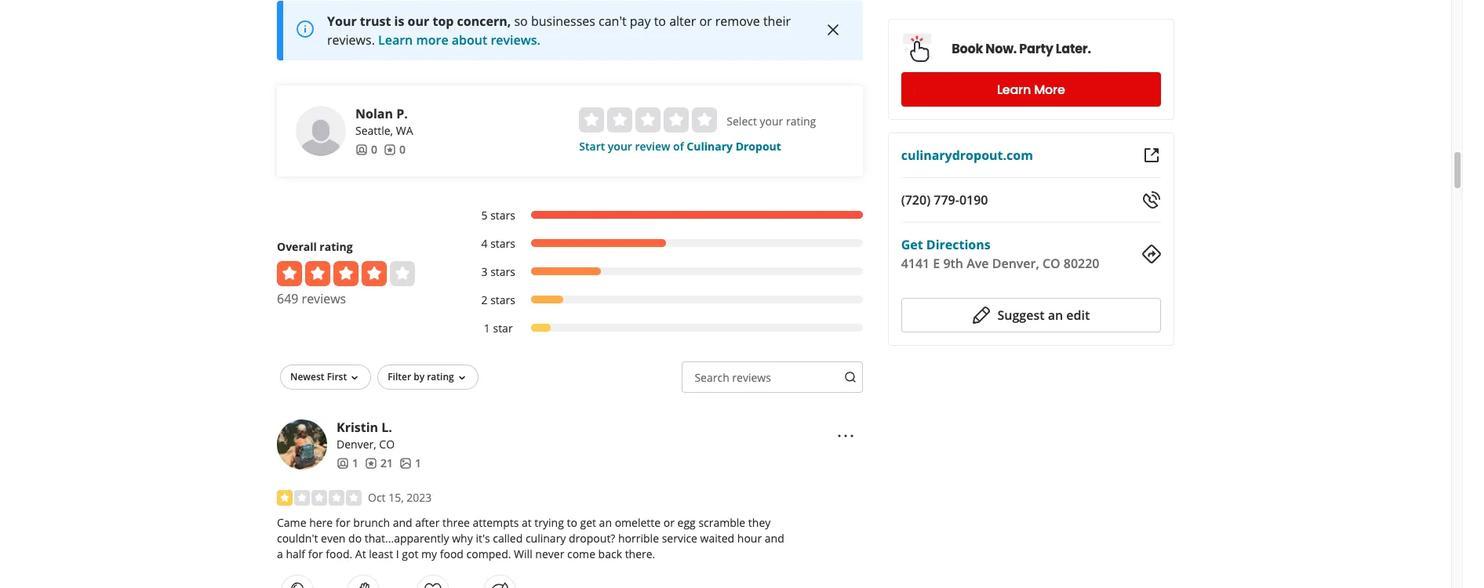 Task type: describe. For each thing, give the bounding box(es) containing it.
649
[[277, 290, 299, 308]]

food.
[[326, 547, 353, 562]]

(no rating) image
[[579, 107, 718, 133]]

couldn't
[[277, 531, 318, 546]]

came here for brunch and after three attempts at trying to get an omelette or egg scramble they couldn't even do that...apparently why it's called culinary dropout? horrible service waited hour and a half for food. at least i got my food comped. will never come back there.
[[277, 516, 785, 562]]

so
[[514, 12, 528, 30]]

5
[[481, 208, 488, 223]]

newest first button
[[280, 365, 371, 390]]

edit
[[1067, 307, 1090, 324]]

is
[[394, 12, 405, 30]]

culinarydropout.com
[[901, 147, 1034, 164]]

egg
[[678, 516, 696, 530]]

4
[[481, 236, 488, 251]]

start
[[579, 139, 605, 154]]

our
[[408, 12, 430, 30]]

16 photos v2 image
[[399, 457, 412, 470]]

16 chevron down v2 image for filter by rating
[[456, 372, 468, 384]]

friends element for kristin l.
[[337, 456, 359, 472]]

first
[[327, 370, 347, 384]]

16 review v2 image for kristin
[[365, 457, 378, 470]]

3 stars
[[481, 264, 516, 279]]

came
[[277, 516, 306, 530]]

book now. party later.
[[952, 40, 1092, 58]]

brunch
[[353, 516, 390, 530]]

more
[[416, 31, 449, 49]]

p.
[[396, 105, 408, 122]]

about
[[452, 31, 488, 49]]

select your rating
[[727, 114, 816, 129]]

friends element for nolan p.
[[356, 142, 378, 158]]

16 review v2 image for nolan
[[384, 143, 396, 156]]

or inside the came here for brunch and after three attempts at trying to get an omelette or egg scramble they couldn't even do that...apparently why it's called culinary dropout? horrible service waited hour and a half for food. at least i got my food comped. will never come back there.
[[664, 516, 675, 530]]

learn more about reviews. link
[[378, 31, 541, 49]]

learn more about reviews.
[[378, 31, 541, 49]]

select
[[727, 114, 757, 129]]

nolan p. link
[[356, 105, 408, 122]]

16 friends v2 image
[[356, 143, 368, 156]]

1 for the photos element
[[415, 456, 421, 471]]

reviews element for kristin
[[365, 456, 393, 472]]

your trust is our top concern,
[[327, 12, 511, 30]]

2 horizontal spatial 1
[[484, 321, 490, 336]]

start your review of culinary dropout
[[579, 139, 782, 154]]

suggest an edit
[[998, 307, 1090, 324]]

seattle,
[[356, 123, 393, 138]]

filter by rating button
[[378, 365, 478, 390]]

co inside kristin l. denver, co
[[379, 437, 395, 452]]

filter reviews by 4 stars rating element
[[465, 236, 863, 252]]

reviews. inside so businesses can't pay to alter or remove their reviews.
[[327, 31, 375, 49]]

kristin
[[337, 419, 378, 436]]

filter reviews by 3 stars rating element
[[465, 264, 863, 280]]

reviews element for nolan
[[384, 142, 406, 158]]

got
[[402, 547, 419, 562]]

top
[[433, 12, 454, 30]]

0 for reviews element containing 0
[[399, 142, 406, 157]]

later.
[[1056, 40, 1092, 58]]

your
[[327, 12, 357, 30]]

half
[[286, 547, 305, 562]]

can't
[[599, 12, 627, 30]]

denver, inside kristin l. denver, co
[[337, 437, 376, 452]]

get
[[901, 236, 923, 253]]

photos element
[[399, 456, 421, 472]]

waited
[[701, 531, 735, 546]]

21
[[381, 456, 393, 471]]

photo of kristin l. image
[[277, 420, 327, 470]]

1 star rating image
[[277, 490, 362, 506]]

16 friends v2 image
[[337, 457, 349, 470]]

stars for 3 stars
[[491, 264, 516, 279]]

alter
[[670, 12, 696, 30]]

their
[[764, 12, 791, 30]]

get directions link
[[901, 236, 991, 253]]

oct 15, 2023
[[368, 490, 432, 505]]

filter by rating
[[388, 370, 454, 384]]

kristin l. link
[[337, 419, 392, 436]]

rating element
[[579, 107, 718, 133]]

menu image
[[836, 427, 855, 446]]

24 pencil v2 image
[[973, 306, 992, 325]]

stars for 4 stars
[[491, 236, 516, 251]]

trust
[[360, 12, 391, 30]]

get
[[580, 516, 596, 530]]

suggest
[[998, 307, 1045, 324]]

come
[[567, 547, 596, 562]]

info alert
[[277, 1, 863, 60]]

5 stars
[[481, 208, 516, 223]]

at
[[522, 516, 532, 530]]

culinary
[[687, 139, 733, 154]]

9th
[[944, 255, 964, 272]]

search image
[[844, 371, 857, 384]]

dropout
[[736, 139, 782, 154]]

stars for 5 stars
[[491, 208, 516, 223]]

learn more link
[[901, 72, 1162, 107]]

l.
[[382, 419, 392, 436]]

4 stars
[[481, 236, 516, 251]]

stars for 2 stars
[[491, 293, 516, 308]]

your for start
[[608, 139, 632, 154]]

1 vertical spatial for
[[308, 547, 323, 562]]

by
[[414, 370, 425, 384]]

attempts
[[473, 516, 519, 530]]

24 phone v2 image
[[1143, 191, 1162, 210]]

2023
[[407, 490, 432, 505]]

will
[[514, 547, 533, 562]]

suggest an edit button
[[901, 298, 1162, 333]]

it's
[[476, 531, 490, 546]]

co inside get directions 4141 e 9th ave denver, co 80220
[[1043, 255, 1061, 272]]

0190
[[960, 191, 988, 209]]

omelette
[[615, 516, 661, 530]]



Task type: vqa. For each thing, say whether or not it's contained in the screenshot.
the leftmost Sponsored
no



Task type: locate. For each thing, give the bounding box(es) containing it.
1 vertical spatial co
[[379, 437, 395, 452]]

reviews right search at the bottom left of page
[[733, 370, 771, 385]]

friends element
[[356, 142, 378, 158], [337, 456, 359, 472]]

or right alter
[[700, 12, 712, 30]]

friends element containing 1
[[337, 456, 359, 472]]

0 horizontal spatial 1
[[352, 456, 359, 471]]

i
[[396, 547, 399, 562]]

reviews element left 16 photos v2
[[365, 456, 393, 472]]

1 reviews. from the left
[[327, 31, 375, 49]]

0 horizontal spatial or
[[664, 516, 675, 530]]

0 horizontal spatial 16 review v2 image
[[365, 457, 378, 470]]

to left get
[[567, 516, 578, 530]]

star
[[493, 321, 513, 336]]

0 horizontal spatial co
[[379, 437, 395, 452]]

0 vertical spatial learn
[[378, 31, 413, 49]]

that...apparently
[[365, 531, 449, 546]]

photo of nolan p. image
[[296, 106, 346, 156]]

your up the dropout on the top right of page
[[760, 114, 784, 129]]

1 vertical spatial an
[[599, 516, 612, 530]]

2 16 chevron down v2 image from the left
[[456, 372, 468, 384]]

2 reviews. from the left
[[491, 31, 541, 49]]

learn down is
[[378, 31, 413, 49]]

concern,
[[457, 12, 511, 30]]

1 vertical spatial 16 review v2 image
[[365, 457, 378, 470]]

0 horizontal spatial learn
[[378, 31, 413, 49]]

1 horizontal spatial to
[[654, 12, 666, 30]]

0 vertical spatial for
[[336, 516, 351, 530]]

2 stars from the top
[[491, 236, 516, 251]]

reviews element
[[384, 142, 406, 158], [365, 456, 393, 472]]

so businesses can't pay to alter or remove their reviews.
[[327, 12, 791, 49]]

friends element down seattle,
[[356, 142, 378, 158]]

2
[[481, 293, 488, 308]]

1 16 chevron down v2 image from the left
[[349, 372, 361, 384]]

or
[[700, 12, 712, 30], [664, 516, 675, 530]]

1 horizontal spatial learn
[[997, 80, 1031, 98]]

three
[[443, 516, 470, 530]]

learn left more
[[997, 80, 1031, 98]]

stars right 3
[[491, 264, 516, 279]]

1 horizontal spatial reviews.
[[491, 31, 541, 49]]

1 for friends element containing 1
[[352, 456, 359, 471]]

  text field
[[682, 362, 863, 393]]

0 horizontal spatial an
[[599, 516, 612, 530]]

rating right select
[[786, 114, 816, 129]]

1 horizontal spatial for
[[336, 516, 351, 530]]

at
[[355, 547, 366, 562]]

1 vertical spatial friends element
[[337, 456, 359, 472]]

newest
[[290, 370, 325, 384]]

denver, right ave
[[993, 255, 1040, 272]]

reviews element containing 21
[[365, 456, 393, 472]]

1 inside friends element
[[352, 456, 359, 471]]

ave
[[967, 255, 989, 272]]

kristin l. denver, co
[[337, 419, 395, 452]]

0 vertical spatial 16 review v2 image
[[384, 143, 396, 156]]

0 horizontal spatial and
[[393, 516, 413, 530]]

3
[[481, 264, 488, 279]]

(720) 779-0190
[[901, 191, 988, 209]]

2 horizontal spatial rating
[[786, 114, 816, 129]]

0 vertical spatial rating
[[786, 114, 816, 129]]

0 horizontal spatial 0
[[371, 142, 378, 157]]

for right half
[[308, 547, 323, 562]]

1 star
[[484, 321, 513, 336]]

0 vertical spatial an
[[1048, 307, 1064, 324]]

and down they
[[765, 531, 785, 546]]

16 review v2 image down wa
[[384, 143, 396, 156]]

reviews. down so
[[491, 31, 541, 49]]

2 vertical spatial rating
[[427, 370, 454, 384]]

an left "edit"
[[1048, 307, 1064, 324]]

1 right 16 photos v2
[[415, 456, 421, 471]]

16 review v2 image
[[384, 143, 396, 156], [365, 457, 378, 470]]

1 inside the photos element
[[415, 456, 421, 471]]

there.
[[625, 547, 656, 562]]

to right pay
[[654, 12, 666, 30]]

reviews. down your
[[327, 31, 375, 49]]

search
[[695, 370, 730, 385]]

book
[[952, 40, 984, 58]]

for
[[336, 516, 351, 530], [308, 547, 323, 562]]

None radio
[[579, 107, 605, 133], [608, 107, 633, 133], [636, 107, 661, 133], [579, 107, 605, 133], [608, 107, 633, 133], [636, 107, 661, 133]]

called
[[493, 531, 523, 546]]

denver, down kristin
[[337, 437, 376, 452]]

reviews
[[302, 290, 346, 308], [733, 370, 771, 385]]

1
[[484, 321, 490, 336], [352, 456, 359, 471], [415, 456, 421, 471]]

0 inside friends element
[[371, 142, 378, 157]]

reviews element containing 0
[[384, 142, 406, 158]]

your right start
[[608, 139, 632, 154]]

learn inside info alert
[[378, 31, 413, 49]]

0 vertical spatial co
[[1043, 255, 1061, 272]]

stars right 4
[[491, 236, 516, 251]]

16 chevron down v2 image inside newest first dropdown button
[[349, 372, 361, 384]]

1 horizontal spatial reviews
[[733, 370, 771, 385]]

1 right 16 friends v2 image
[[352, 456, 359, 471]]

more
[[1035, 80, 1066, 98]]

remove
[[716, 12, 760, 30]]

24 directions v2 image
[[1143, 245, 1162, 264]]

scramble
[[699, 516, 746, 530]]

1 horizontal spatial 0
[[399, 142, 406, 157]]

rating for select your rating
[[786, 114, 816, 129]]

1 vertical spatial and
[[765, 531, 785, 546]]

co left 80220
[[1043, 255, 1061, 272]]

0 horizontal spatial to
[[567, 516, 578, 530]]

16 chevron down v2 image right first
[[349, 372, 361, 384]]

reviews down 4 star rating image at the left top of the page
[[302, 290, 346, 308]]

co
[[1043, 255, 1061, 272], [379, 437, 395, 452]]

0 vertical spatial reviews
[[302, 290, 346, 308]]

1 vertical spatial your
[[608, 139, 632, 154]]

1 0 from the left
[[371, 142, 378, 157]]

1 vertical spatial reviews element
[[365, 456, 393, 472]]

stars right '2'
[[491, 293, 516, 308]]

horrible
[[618, 531, 659, 546]]

1 vertical spatial to
[[567, 516, 578, 530]]

reviews for search reviews
[[733, 370, 771, 385]]

reviews for 649 reviews
[[302, 290, 346, 308]]

0 vertical spatial your
[[760, 114, 784, 129]]

0 right 16 friends v2 icon
[[371, 142, 378, 157]]

1 horizontal spatial co
[[1043, 255, 1061, 272]]

0 for friends element containing 0
[[371, 142, 378, 157]]

0 vertical spatial reviews element
[[384, 142, 406, 158]]

service
[[662, 531, 698, 546]]

friends element containing 0
[[356, 142, 378, 158]]

0 vertical spatial and
[[393, 516, 413, 530]]

rating
[[786, 114, 816, 129], [320, 239, 353, 254], [427, 370, 454, 384]]

1 horizontal spatial denver,
[[993, 255, 1040, 272]]

16 chevron down v2 image
[[349, 372, 361, 384], [456, 372, 468, 384]]

16 review v2 image left 21
[[365, 457, 378, 470]]

filter reviews by 5 stars rating element
[[465, 208, 863, 224]]

24 external link v2 image
[[1143, 146, 1162, 165]]

1 left star
[[484, 321, 490, 336]]

0 horizontal spatial reviews.
[[327, 31, 375, 49]]

stars right "5" at the top left of page
[[491, 208, 516, 223]]

0 down wa
[[399, 142, 406, 157]]

None radio
[[664, 107, 689, 133], [692, 107, 718, 133], [664, 107, 689, 133], [692, 107, 718, 133]]

1 horizontal spatial 16 chevron down v2 image
[[456, 372, 468, 384]]

here
[[309, 516, 333, 530]]

nolan p. seattle, wa
[[356, 105, 413, 138]]

pay
[[630, 12, 651, 30]]

learn more
[[997, 80, 1066, 98]]

oct
[[368, 490, 386, 505]]

to inside so businesses can't pay to alter or remove their reviews.
[[654, 12, 666, 30]]

0 vertical spatial friends element
[[356, 142, 378, 158]]

0 vertical spatial denver,
[[993, 255, 1040, 272]]

16 chevron down v2 image right filter by rating
[[456, 372, 468, 384]]

learn for learn more
[[997, 80, 1031, 98]]

newest first
[[290, 370, 347, 384]]

rating inside filter by rating popup button
[[427, 370, 454, 384]]

search reviews
[[695, 370, 771, 385]]

my
[[421, 547, 437, 562]]

1 vertical spatial denver,
[[337, 437, 376, 452]]

filter reviews by 2 stars rating element
[[465, 293, 863, 308]]

overall rating
[[277, 239, 353, 254]]

for up even
[[336, 516, 351, 530]]

or inside so businesses can't pay to alter or remove their reviews.
[[700, 12, 712, 30]]

an right get
[[599, 516, 612, 530]]

back
[[599, 547, 622, 562]]

0 inside reviews element
[[399, 142, 406, 157]]

0 horizontal spatial for
[[308, 547, 323, 562]]

an inside the suggest an edit button
[[1048, 307, 1064, 324]]

learn for learn more about reviews.
[[378, 31, 413, 49]]

an inside the came here for brunch and after three attempts at trying to get an omelette or egg scramble they couldn't even do that...apparently why it's called culinary dropout? horrible service waited hour and a half for food. at least i got my food comped. will never come back there.
[[599, 516, 612, 530]]

rating for filter by rating
[[427, 370, 454, 384]]

reviews element down wa
[[384, 142, 406, 158]]

1 horizontal spatial or
[[700, 12, 712, 30]]

2 0 from the left
[[399, 142, 406, 157]]

rating up 4 star rating image at the left top of the page
[[320, 239, 353, 254]]

get directions 4141 e 9th ave denver, co 80220
[[901, 236, 1100, 272]]

4 star rating image
[[277, 261, 415, 286]]

0 horizontal spatial your
[[608, 139, 632, 154]]

do
[[349, 531, 362, 546]]

0 horizontal spatial 16 chevron down v2 image
[[349, 372, 361, 384]]

even
[[321, 531, 346, 546]]

15,
[[389, 490, 404, 505]]

of
[[673, 139, 684, 154]]

1 vertical spatial learn
[[997, 80, 1031, 98]]

and up 'that...apparently'
[[393, 516, 413, 530]]

1 horizontal spatial your
[[760, 114, 784, 129]]

your for select
[[760, 114, 784, 129]]

why
[[452, 531, 473, 546]]

businesses
[[531, 12, 596, 30]]

e
[[933, 255, 940, 272]]

an
[[1048, 307, 1064, 324], [599, 516, 612, 530]]

trying
[[535, 516, 564, 530]]

1 vertical spatial rating
[[320, 239, 353, 254]]

80220
[[1064, 255, 1100, 272]]

rating right by
[[427, 370, 454, 384]]

co down l. on the bottom left of the page
[[379, 437, 395, 452]]

filter
[[388, 370, 411, 384]]

filter reviews by 1 star rating element
[[465, 321, 863, 337]]

2 stars
[[481, 293, 516, 308]]

24 info v2 image
[[296, 20, 315, 39]]

dropout?
[[569, 531, 616, 546]]

to inside the came here for brunch and after three attempts at trying to get an omelette or egg scramble they couldn't even do that...apparently why it's called culinary dropout? horrible service waited hour and a half for food. at least i got my food comped. will never come back there.
[[567, 516, 578, 530]]

16 chevron down v2 image inside filter by rating popup button
[[456, 372, 468, 384]]

1 horizontal spatial and
[[765, 531, 785, 546]]

1 horizontal spatial an
[[1048, 307, 1064, 324]]

1 vertical spatial or
[[664, 516, 675, 530]]

649 reviews
[[277, 290, 346, 308]]

0 horizontal spatial denver,
[[337, 437, 376, 452]]

1 vertical spatial reviews
[[733, 370, 771, 385]]

16 chevron down v2 image for newest first
[[349, 372, 361, 384]]

0 vertical spatial to
[[654, 12, 666, 30]]

0 horizontal spatial reviews
[[302, 290, 346, 308]]

a
[[277, 547, 283, 562]]

3 stars from the top
[[491, 264, 516, 279]]

culinarydropout.com link
[[901, 147, 1034, 164]]

denver, inside get directions 4141 e 9th ave denver, co 80220
[[993, 255, 1040, 272]]

1 horizontal spatial 16 review v2 image
[[384, 143, 396, 156]]

friends element down kristin l. denver, co
[[337, 456, 359, 472]]

4 stars from the top
[[491, 293, 516, 308]]

or left egg
[[664, 516, 675, 530]]

0 vertical spatial or
[[700, 12, 712, 30]]

close image
[[824, 21, 843, 39]]

1 horizontal spatial rating
[[427, 370, 454, 384]]

wa
[[396, 123, 413, 138]]

1 stars from the top
[[491, 208, 516, 223]]

0 horizontal spatial rating
[[320, 239, 353, 254]]

to
[[654, 12, 666, 30], [567, 516, 578, 530]]

1 horizontal spatial 1
[[415, 456, 421, 471]]

food
[[440, 547, 464, 562]]

review
[[635, 139, 671, 154]]



